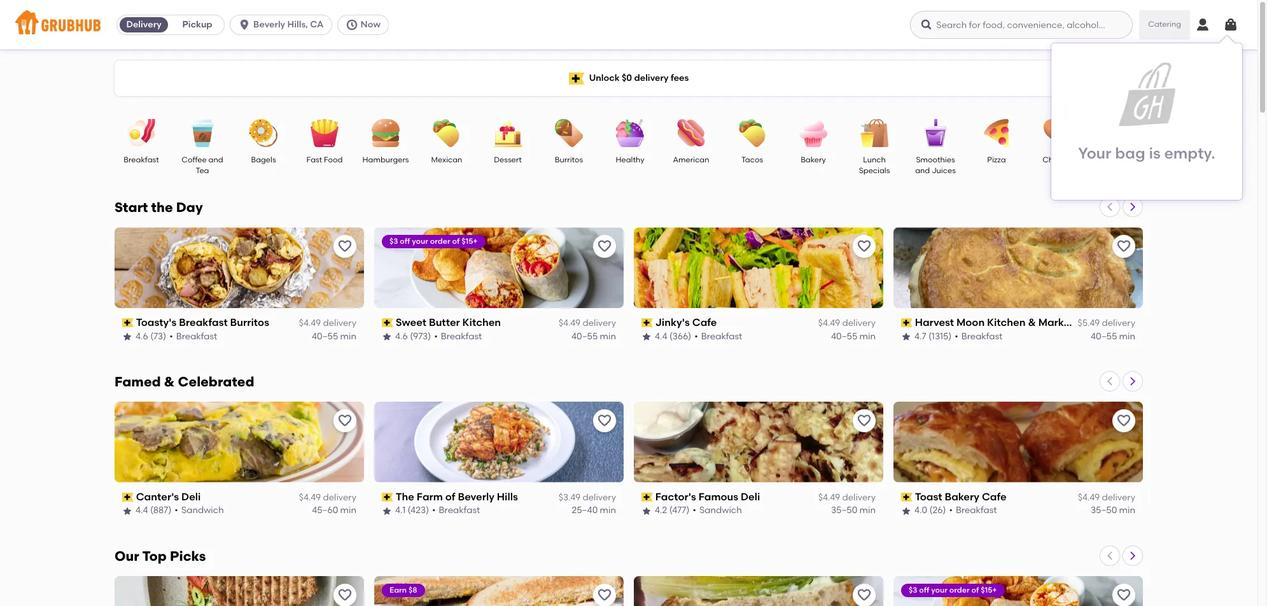 Task type: describe. For each thing, give the bounding box(es) containing it.
harvest
[[915, 316, 955, 329]]

coffee
[[182, 155, 207, 164]]

hills,
[[287, 19, 308, 30]]

45–60 min
[[312, 505, 357, 516]]

0 horizontal spatial order
[[430, 237, 451, 246]]

subscription pass image for canter's deli
[[122, 493, 133, 502]]

sandwich for famous
[[700, 505, 742, 516]]

dessert image
[[486, 119, 530, 147]]

canter's
[[136, 491, 179, 503]]

delivery
[[126, 19, 162, 30]]

$4.49 delivery for sweet butter kitchen
[[559, 318, 616, 329]]

• for breakfast
[[169, 331, 173, 342]]

subscription pass image for sweet butter kitchen
[[382, 319, 393, 327]]

1 vertical spatial order
[[950, 586, 970, 595]]

delivery for harvest moon kitchen & marketplace
[[1102, 318, 1136, 329]]

delivery for the farm of beverly hills
[[583, 492, 616, 503]]

star icon image for the farm of beverly hills
[[382, 506, 392, 516]]

unlock
[[589, 72, 620, 83]]

• breakfast for butter
[[434, 331, 482, 342]]

factor's famous deli
[[656, 491, 760, 503]]

breakfast for sweet butter kitchen
[[441, 331, 482, 342]]

burritos image
[[547, 119, 592, 147]]

vegan
[[1107, 155, 1131, 164]]

factor's
[[656, 491, 696, 503]]

35–50 min for factor's famous deli
[[832, 505, 876, 516]]

specials
[[859, 166, 890, 175]]

save this restaurant image for the toasty's breakfast burritos logo
[[337, 239, 353, 254]]

bagels image
[[241, 119, 286, 147]]

joe & the juice logo image
[[115, 576, 364, 606]]

4.6 (973)
[[395, 331, 431, 342]]

35–50 min for toast bakery cafe
[[1091, 505, 1136, 516]]

beverly hills, ca button
[[230, 15, 337, 35]]

save this restaurant image for factor's famous deli
[[857, 413, 872, 428]]

save this restaurant button for jinky's cafe logo
[[853, 235, 876, 258]]

45–60
[[312, 505, 338, 516]]

our top picks
[[115, 548, 206, 564]]

tacos
[[742, 155, 763, 164]]

toasty's breakfast burritos logo image
[[115, 227, 364, 308]]

1 vertical spatial cafe
[[982, 491, 1007, 503]]

save this restaurant image for the farm of beverly hills
[[597, 413, 613, 428]]

your bag is empty. tooltip
[[1052, 36, 1243, 200]]

delivery for toasty's breakfast burritos
[[323, 318, 357, 329]]

toast bakery cafe
[[915, 491, 1007, 503]]

farm
[[417, 491, 443, 503]]

40–55 min for sweet butter kitchen
[[572, 331, 616, 342]]

and for smoothies and juices
[[916, 166, 930, 175]]

• for deli
[[175, 505, 178, 516]]

now
[[361, 19, 381, 30]]

catering
[[1149, 20, 1182, 29]]

caret right icon image for celebrated
[[1128, 376, 1138, 386]]

breakfast right toasty's
[[179, 316, 228, 329]]

• for moon
[[955, 331, 959, 342]]

save this restaurant button for the toasty's breakfast burritos logo
[[334, 235, 357, 258]]

save this restaurant button for "joe & the juice logo"
[[334, 584, 357, 606]]

1 vertical spatial $3
[[909, 586, 918, 595]]

the
[[396, 491, 414, 503]]

svg image inside now button
[[345, 18, 358, 31]]

unlock $0 delivery fees
[[589, 72, 689, 83]]

caret right icon image for picks
[[1128, 551, 1138, 561]]

star icon image for toasty's breakfast burritos
[[122, 332, 132, 342]]

1 deli from the left
[[182, 491, 201, 503]]

save this restaurant button for the harvest moon kitchen & marketplace logo
[[1113, 235, 1136, 258]]

catering button
[[1140, 10, 1191, 39]]

bag
[[1116, 144, 1146, 162]]

• breakfast for bakery
[[950, 505, 997, 516]]

food
[[324, 155, 343, 164]]

chicken image
[[1036, 119, 1080, 147]]

your bag is empty.
[[1079, 144, 1216, 162]]

bakery image
[[791, 119, 836, 147]]

ca
[[310, 19, 324, 30]]

save this restaurant image for jinky's cafe logo
[[857, 239, 872, 254]]

0 vertical spatial &
[[1029, 316, 1036, 329]]

4.2 (477)
[[655, 505, 690, 516]]

4.4 (366)
[[655, 331, 692, 342]]

$4.49 for toasty's breakfast burritos
[[299, 318, 321, 329]]

sweet butter kitchen
[[396, 316, 501, 329]]

pickup
[[182, 19, 212, 30]]

(366)
[[670, 331, 692, 342]]

american
[[673, 155, 710, 164]]

breakfast for toasty's breakfast burritos
[[176, 331, 217, 342]]

empty.
[[1165, 144, 1216, 162]]

40–55 for sweet butter kitchen
[[572, 331, 598, 342]]

toasty's breakfast burritos
[[136, 316, 269, 329]]

$4.49 delivery for toasty's breakfast burritos
[[299, 318, 357, 329]]

harvest moon kitchen & marketplace
[[915, 316, 1103, 329]]

$4.49 for sweet butter kitchen
[[559, 318, 581, 329]]

• for farm
[[432, 505, 436, 516]]

(423)
[[408, 505, 429, 516]]

juices
[[932, 166, 956, 175]]

35–50 for factor's famous deli
[[832, 505, 858, 516]]

moon
[[957, 316, 985, 329]]

the farm of beverly hills
[[396, 491, 518, 503]]

star icon image for sweet butter kitchen
[[382, 332, 392, 342]]

subscription pass image for toast bakery cafe
[[902, 493, 913, 502]]

subscription pass image for harvest moon kitchen & marketplace
[[902, 319, 913, 327]]

grubhub plus flag logo image
[[569, 72, 584, 84]]

• for cafe
[[695, 331, 698, 342]]

$4.49 for factor's famous deli
[[819, 492, 841, 503]]

25–40
[[572, 505, 598, 516]]

harvest moon kitchen & marketplace logo image
[[894, 227, 1144, 308]]

lunch specials image
[[853, 119, 897, 147]]

pizza
[[988, 155, 1006, 164]]

• for butter
[[434, 331, 438, 342]]

(477)
[[670, 505, 690, 516]]

start the day
[[115, 199, 203, 215]]

tea
[[196, 166, 209, 175]]

1 vertical spatial $3 off your order of $15+
[[909, 586, 997, 595]]

4.2
[[655, 505, 668, 516]]

save this restaurant image for toast bakery cafe
[[1117, 413, 1132, 428]]

40–55 min for jinky's cafe
[[832, 331, 876, 342]]

hills
[[497, 491, 518, 503]]

(887)
[[150, 505, 172, 516]]

0 horizontal spatial off
[[400, 237, 410, 246]]

fast food image
[[302, 119, 347, 147]]

4.7 (1315)
[[915, 331, 952, 342]]

star icon image for jinky's cafe
[[642, 332, 652, 342]]

save this restaurant image for "joe & the juice logo"
[[337, 588, 353, 603]]

smoothies and juices
[[916, 155, 956, 175]]

(73)
[[150, 331, 166, 342]]

breakfast for the farm of beverly hills
[[439, 505, 480, 516]]

40–55 for harvest moon kitchen & marketplace
[[1091, 331, 1118, 342]]

celebrated
[[178, 374, 254, 390]]

kitchen for butter
[[463, 316, 501, 329]]

beverly hills, ca
[[253, 19, 324, 30]]

min for factor's famous deli
[[860, 505, 876, 516]]

0 horizontal spatial cafe
[[693, 316, 717, 329]]

caret left icon image for famed & celebrated
[[1105, 376, 1116, 386]]

famed
[[115, 374, 161, 390]]

sweet
[[396, 316, 427, 329]]

smoothies and juices image
[[914, 119, 958, 147]]

jinky's cafe logo image
[[634, 227, 884, 308]]

$4.49 delivery for canter's deli
[[299, 492, 357, 503]]

40–55 min for toasty's breakfast burritos
[[312, 331, 357, 342]]

subscription pass image for factor's famous deli
[[642, 493, 653, 502]]

delivery for canter's deli
[[323, 492, 357, 503]]

your for the bottommost sweet butter kitchen logo
[[932, 586, 948, 595]]



Task type: vqa. For each thing, say whether or not it's contained in the screenshot.
rightmost and
yes



Task type: locate. For each thing, give the bounding box(es) containing it.
and inside smoothies and juices
[[916, 166, 930, 175]]

bakery
[[801, 155, 826, 164], [945, 491, 980, 503]]

1 horizontal spatial cafe
[[982, 491, 1007, 503]]

now button
[[337, 15, 394, 35]]

svg image inside the beverly hills, ca button
[[238, 18, 251, 31]]

lazy daisy of beverly hills logo image
[[374, 576, 624, 606]]

0 vertical spatial off
[[400, 237, 410, 246]]

star icon image for harvest moon kitchen & marketplace
[[902, 332, 912, 342]]

is
[[1150, 144, 1161, 162]]

2 35–50 min from the left
[[1091, 505, 1136, 516]]

deli right famous
[[741, 491, 760, 503]]

1 40–55 from the left
[[312, 331, 338, 342]]

1 vertical spatial and
[[916, 166, 930, 175]]

4.6 for toasty's breakfast burritos
[[136, 331, 148, 342]]

burritos down the toasty's breakfast burritos logo
[[230, 316, 269, 329]]

0 vertical spatial $3 off your order of $15+
[[390, 237, 478, 246]]

cafe right jinky's
[[693, 316, 717, 329]]

tacos image
[[730, 119, 775, 147]]

healthy
[[616, 155, 645, 164]]

your for sweet butter kitchen logo to the top
[[412, 237, 428, 246]]

of
[[452, 237, 460, 246], [446, 491, 456, 503], [972, 586, 979, 595]]

breakfast for toast bakery cafe
[[956, 505, 997, 516]]

your
[[412, 237, 428, 246], [932, 586, 948, 595]]

• sandwich
[[175, 505, 224, 516], [693, 505, 742, 516]]

•
[[169, 331, 173, 342], [434, 331, 438, 342], [695, 331, 698, 342], [955, 331, 959, 342], [175, 505, 178, 516], [432, 505, 436, 516], [693, 505, 697, 516], [950, 505, 953, 516]]

delivery for sweet butter kitchen
[[583, 318, 616, 329]]

$4.49 for canter's deli
[[299, 492, 321, 503]]

svg image
[[1196, 17, 1211, 32], [1224, 17, 1239, 32], [238, 18, 251, 31], [345, 18, 358, 31], [921, 18, 934, 31]]

2 caret left icon image from the top
[[1105, 376, 1116, 386]]

4.6 (73)
[[136, 331, 166, 342]]

sandwich down canter's deli
[[181, 505, 224, 516]]

4.4 down jinky's
[[655, 331, 668, 342]]

2 4.6 from the left
[[395, 331, 408, 342]]

0 horizontal spatial &
[[164, 374, 175, 390]]

breakfast down moon
[[962, 331, 1003, 342]]

1 horizontal spatial $3
[[909, 586, 918, 595]]

• breakfast for moon
[[955, 331, 1003, 342]]

1 horizontal spatial 4.4
[[655, 331, 668, 342]]

picks
[[170, 548, 206, 564]]

Search for food, convenience, alcohol... search field
[[911, 11, 1134, 39]]

and up the tea
[[209, 155, 223, 164]]

bakery up the (26) on the bottom right of page
[[945, 491, 980, 503]]

0 horizontal spatial $15+
[[462, 237, 478, 246]]

1 vertical spatial $15+
[[981, 586, 997, 595]]

fast
[[307, 155, 322, 164]]

subscription pass image left toast
[[902, 493, 913, 502]]

• right (887) on the bottom of the page
[[175, 505, 178, 516]]

1 4.6 from the left
[[136, 331, 148, 342]]

min for toasty's breakfast burritos
[[340, 331, 357, 342]]

• right (73)
[[169, 331, 173, 342]]

1 horizontal spatial beverly
[[458, 491, 495, 503]]

25–40 min
[[572, 505, 616, 516]]

• breakfast for cafe
[[695, 331, 743, 342]]

0 horizontal spatial and
[[209, 155, 223, 164]]

start
[[115, 199, 148, 215]]

kitchen right butter
[[463, 316, 501, 329]]

hamburgers
[[363, 155, 409, 164]]

1 caret left icon image from the top
[[1105, 202, 1116, 212]]

2 sandwich from the left
[[700, 505, 742, 516]]

4 40–55 from the left
[[1091, 331, 1118, 342]]

$5.49
[[1078, 318, 1100, 329]]

$3.49
[[559, 492, 581, 503]]

2 • sandwich from the left
[[693, 505, 742, 516]]

main navigation navigation
[[0, 0, 1258, 50]]

2 deli from the left
[[741, 491, 760, 503]]

• right (477)
[[693, 505, 697, 516]]

subscription pass image for jinky's cafe
[[642, 319, 653, 327]]

1 horizontal spatial order
[[950, 586, 970, 595]]

1 vertical spatial 4.4
[[136, 505, 148, 516]]

35–50 for toast bakery cafe
[[1091, 505, 1118, 516]]

0 horizontal spatial beverly
[[253, 19, 285, 30]]

earn
[[390, 586, 407, 595]]

save this restaurant image for canter's deli logo
[[337, 413, 353, 428]]

hamburgers image
[[364, 119, 408, 147]]

the
[[151, 199, 173, 215]]

star icon image left 4.6 (73)
[[122, 332, 132, 342]]

star icon image left 4.0
[[902, 506, 912, 516]]

fees
[[671, 72, 689, 83]]

4.6 left (73)
[[136, 331, 148, 342]]

0 vertical spatial 4.4
[[655, 331, 668, 342]]

famous
[[699, 491, 739, 503]]

1 horizontal spatial 35–50 min
[[1091, 505, 1136, 516]]

2 kitchen from the left
[[988, 316, 1026, 329]]

0 vertical spatial bakery
[[801, 155, 826, 164]]

• down farm
[[432, 505, 436, 516]]

pizza image
[[975, 119, 1019, 147]]

• sandwich for famous
[[693, 505, 742, 516]]

subscription pass image
[[642, 319, 653, 327], [902, 319, 913, 327], [382, 493, 393, 502], [902, 493, 913, 502]]

$4.49 delivery for toast bakery cafe
[[1078, 492, 1136, 503]]

1 horizontal spatial • sandwich
[[693, 505, 742, 516]]

sandwich for deli
[[181, 505, 224, 516]]

delivery
[[634, 72, 669, 83], [323, 318, 357, 329], [583, 318, 616, 329], [843, 318, 876, 329], [1102, 318, 1136, 329], [323, 492, 357, 503], [583, 492, 616, 503], [843, 492, 876, 503], [1102, 492, 1136, 503]]

toast bakery cafe logo image
[[894, 402, 1144, 483]]

& left marketplace
[[1029, 316, 1036, 329]]

0 vertical spatial of
[[452, 237, 460, 246]]

subscription pass image left the
[[382, 493, 393, 502]]

cafe
[[693, 316, 717, 329], [982, 491, 1007, 503]]

1 horizontal spatial 35–50
[[1091, 505, 1118, 516]]

0 vertical spatial and
[[209, 155, 223, 164]]

and inside coffee and tea
[[209, 155, 223, 164]]

beverly left hills,
[[253, 19, 285, 30]]

save this restaurant button for factor's famous deli logo
[[853, 409, 876, 432]]

save this restaurant button for toast bakery cafe logo
[[1113, 409, 1136, 432]]

• sandwich for deli
[[175, 505, 224, 516]]

caret right icon image
[[1138, 143, 1148, 153], [1128, 202, 1138, 212], [1128, 376, 1138, 386], [1128, 551, 1138, 561]]

4.4 for jinky's cafe
[[655, 331, 668, 342]]

subscription pass image left the sweet
[[382, 319, 393, 327]]

0 horizontal spatial 35–50
[[832, 505, 858, 516]]

min for harvest moon kitchen & marketplace
[[1120, 331, 1136, 342]]

$4.49 delivery
[[299, 318, 357, 329], [559, 318, 616, 329], [819, 318, 876, 329], [299, 492, 357, 503], [819, 492, 876, 503], [1078, 492, 1136, 503]]

subscription pass image left harvest
[[902, 319, 913, 327]]

subscription pass image for the farm of beverly hills
[[382, 493, 393, 502]]

0 horizontal spatial • sandwich
[[175, 505, 224, 516]]

1 vertical spatial off
[[920, 586, 930, 595]]

2 40–55 from the left
[[572, 331, 598, 342]]

breakfast down "toast bakery cafe" on the bottom of page
[[956, 505, 997, 516]]

0 horizontal spatial $3 off your order of $15+
[[390, 237, 478, 246]]

order
[[430, 237, 451, 246], [950, 586, 970, 595]]

beverly inside button
[[253, 19, 285, 30]]

caret left icon image
[[1105, 202, 1116, 212], [1105, 376, 1116, 386], [1105, 551, 1116, 561]]

1 • sandwich from the left
[[175, 505, 224, 516]]

• breakfast for farm
[[432, 505, 480, 516]]

save this restaurant button for uncle paulie's studio city logo
[[853, 584, 876, 606]]

your
[[1079, 144, 1112, 162]]

35–50 min
[[832, 505, 876, 516], [1091, 505, 1136, 516]]

factor's famous deli logo image
[[634, 402, 884, 483]]

0 vertical spatial burritos
[[555, 155, 583, 164]]

min for canter's deli
[[340, 505, 357, 516]]

1 horizontal spatial and
[[916, 166, 930, 175]]

caret left icon image for start the day
[[1105, 202, 1116, 212]]

(26)
[[930, 505, 946, 516]]

0 vertical spatial $15+
[[462, 237, 478, 246]]

off
[[400, 237, 410, 246], [920, 586, 930, 595]]

healthy image
[[608, 119, 653, 147]]

save this restaurant button for canter's deli logo
[[334, 409, 357, 432]]

40–55 min for harvest moon kitchen & marketplace
[[1091, 331, 1136, 342]]

1 35–50 from the left
[[832, 505, 858, 516]]

save this restaurant image
[[597, 413, 613, 428], [857, 413, 872, 428], [1117, 413, 1132, 428], [597, 588, 613, 603], [857, 588, 872, 603]]

• breakfast down 'jinky's cafe'
[[695, 331, 743, 342]]

0 horizontal spatial 35–50 min
[[832, 505, 876, 516]]

4 40–55 min from the left
[[1091, 331, 1136, 342]]

1 vertical spatial burritos
[[230, 316, 269, 329]]

1 horizontal spatial deli
[[741, 491, 760, 503]]

& right famed
[[164, 374, 175, 390]]

subscription pass image left factor's
[[642, 493, 653, 502]]

1 horizontal spatial 4.6
[[395, 331, 408, 342]]

• breakfast down moon
[[955, 331, 1003, 342]]

delivery for factor's famous deli
[[843, 492, 876, 503]]

subscription pass image
[[122, 319, 133, 327], [382, 319, 393, 327], [122, 493, 133, 502], [642, 493, 653, 502]]

bagels
[[251, 155, 276, 164]]

4.6 down the sweet
[[395, 331, 408, 342]]

and down smoothies
[[916, 166, 930, 175]]

2 35–50 from the left
[[1091, 505, 1118, 516]]

$4.49 delivery for jinky's cafe
[[819, 318, 876, 329]]

star icon image left 4.1
[[382, 506, 392, 516]]

4.4 left (887) on the bottom of the page
[[136, 505, 148, 516]]

breakfast down toasty's breakfast burritos
[[176, 331, 217, 342]]

$0
[[622, 72, 632, 83]]

1 vertical spatial of
[[446, 491, 456, 503]]

0 horizontal spatial $3
[[390, 237, 398, 246]]

save this restaurant button for the farm of beverly hills logo
[[593, 409, 616, 432]]

1 40–55 min from the left
[[312, 331, 357, 342]]

and for coffee and tea
[[209, 155, 223, 164]]

coffee and tea image
[[180, 119, 225, 147]]

star icon image for canter's deli
[[122, 506, 132, 516]]

0 vertical spatial your
[[412, 237, 428, 246]]

toast
[[915, 491, 943, 503]]

min for jinky's cafe
[[860, 331, 876, 342]]

4.4 for canter's deli
[[136, 505, 148, 516]]

1 vertical spatial bakery
[[945, 491, 980, 503]]

40–55 for jinky's cafe
[[832, 331, 858, 342]]

star icon image left 4.4 (366)
[[642, 332, 652, 342]]

breakfast down the farm of beverly hills
[[439, 505, 480, 516]]

$15+
[[462, 237, 478, 246], [981, 586, 997, 595]]

1 vertical spatial caret left icon image
[[1105, 376, 1116, 386]]

• breakfast down "toast bakery cafe" on the bottom of page
[[950, 505, 997, 516]]

0 vertical spatial caret left icon image
[[1105, 202, 1116, 212]]

$4.49 for jinky's cafe
[[819, 318, 841, 329]]

2 40–55 min from the left
[[572, 331, 616, 342]]

save this restaurant image
[[337, 239, 353, 254], [597, 239, 613, 254], [857, 239, 872, 254], [1117, 239, 1132, 254], [337, 413, 353, 428], [337, 588, 353, 603], [1117, 588, 1132, 603]]

coffee and tea
[[182, 155, 223, 175]]

• sandwich down famous
[[693, 505, 742, 516]]

• right (1315)
[[955, 331, 959, 342]]

day
[[176, 199, 203, 215]]

0 vertical spatial order
[[430, 237, 451, 246]]

4.4 (887)
[[136, 505, 172, 516]]

kitchen right moon
[[988, 316, 1026, 329]]

• breakfast down sweet butter kitchen
[[434, 331, 482, 342]]

1 horizontal spatial $15+
[[981, 586, 997, 595]]

4.6
[[136, 331, 148, 342], [395, 331, 408, 342]]

4.0
[[915, 505, 928, 516]]

1 vertical spatial &
[[164, 374, 175, 390]]

subscription pass image for toasty's breakfast burritos
[[122, 319, 133, 327]]

3 40–55 from the left
[[832, 331, 858, 342]]

1 horizontal spatial &
[[1029, 316, 1036, 329]]

4.7
[[915, 331, 927, 342]]

our
[[115, 548, 139, 564]]

1 35–50 min from the left
[[832, 505, 876, 516]]

breakfast for jinky's cafe
[[701, 331, 743, 342]]

40–55 min
[[312, 331, 357, 342], [572, 331, 616, 342], [832, 331, 876, 342], [1091, 331, 1136, 342]]

star icon image for factor's famous deli
[[642, 506, 652, 516]]

earn $8
[[390, 586, 417, 595]]

breakfast down breakfast image
[[124, 155, 159, 164]]

0 vertical spatial cafe
[[693, 316, 717, 329]]

4.1
[[395, 505, 406, 516]]

burritos down burritos image on the left top of the page
[[555, 155, 583, 164]]

cafe down toast bakery cafe logo
[[982, 491, 1007, 503]]

star icon image left 4.4 (887)
[[122, 506, 132, 516]]

0 horizontal spatial burritos
[[230, 316, 269, 329]]

sandwich down famous
[[700, 505, 742, 516]]

american image
[[669, 119, 714, 147]]

0 vertical spatial beverly
[[253, 19, 285, 30]]

smoothies
[[916, 155, 955, 164]]

• right the (26) on the bottom right of page
[[950, 505, 953, 516]]

• sandwich down canter's deli
[[175, 505, 224, 516]]

3 caret left icon image from the top
[[1105, 551, 1116, 561]]

toasty's
[[136, 316, 177, 329]]

• breakfast down toasty's breakfast burritos
[[169, 331, 217, 342]]

1 horizontal spatial sweet butter kitchen logo image
[[894, 576, 1144, 606]]

1 horizontal spatial $3 off your order of $15+
[[909, 586, 997, 595]]

4.0 (26)
[[915, 505, 946, 516]]

• right (366)
[[695, 331, 698, 342]]

pickup button
[[171, 15, 224, 35]]

mexican
[[431, 155, 463, 164]]

star icon image
[[122, 332, 132, 342], [382, 332, 392, 342], [642, 332, 652, 342], [902, 332, 912, 342], [122, 506, 132, 516], [382, 506, 392, 516], [642, 506, 652, 516], [902, 506, 912, 516]]

jinky's
[[656, 316, 690, 329]]

• right (973)
[[434, 331, 438, 342]]

40–55 for toasty's breakfast burritos
[[312, 331, 338, 342]]

bakery down bakery image in the top right of the page
[[801, 155, 826, 164]]

0 horizontal spatial 4.6
[[136, 331, 148, 342]]

canter's deli logo image
[[115, 402, 364, 483]]

famed & celebrated
[[115, 374, 254, 390]]

marketplace
[[1039, 316, 1103, 329]]

kitchen for moon
[[988, 316, 1026, 329]]

0 vertical spatial $3
[[390, 237, 398, 246]]

$4.49
[[299, 318, 321, 329], [559, 318, 581, 329], [819, 318, 841, 329], [299, 492, 321, 503], [819, 492, 841, 503], [1078, 492, 1100, 503]]

3 40–55 min from the left
[[832, 331, 876, 342]]

caret left icon image for our top picks
[[1105, 551, 1116, 561]]

breakfast image
[[119, 119, 164, 147]]

star icon image left the 4.2
[[642, 506, 652, 516]]

top
[[142, 548, 167, 564]]

delivery button
[[117, 15, 171, 35]]

delivery for toast bakery cafe
[[1102, 492, 1136, 503]]

0 horizontal spatial 4.4
[[136, 505, 148, 516]]

subscription pass image left canter's
[[122, 493, 133, 502]]

dessert
[[494, 155, 522, 164]]

chicken
[[1043, 155, 1073, 164]]

butter
[[429, 316, 460, 329]]

1 kitchen from the left
[[463, 316, 501, 329]]

$5.49 delivery
[[1078, 318, 1136, 329]]

star icon image for toast bakery cafe
[[902, 506, 912, 516]]

sweet butter kitchen logo image
[[374, 227, 624, 308], [894, 576, 1144, 606]]

subscription pass image left jinky's
[[642, 319, 653, 327]]

1 horizontal spatial kitchen
[[988, 316, 1026, 329]]

$8
[[409, 586, 417, 595]]

• breakfast down the farm of beverly hills
[[432, 505, 480, 516]]

1 horizontal spatial bakery
[[945, 491, 980, 503]]

uncle paulie's studio city logo image
[[634, 576, 884, 606]]

35–50
[[832, 505, 858, 516], [1091, 505, 1118, 516]]

$3 off your order of $15+
[[390, 237, 478, 246], [909, 586, 997, 595]]

0 horizontal spatial your
[[412, 237, 428, 246]]

breakfast down sweet butter kitchen
[[441, 331, 482, 342]]

(1315)
[[929, 331, 952, 342]]

• for bakery
[[950, 505, 953, 516]]

1 vertical spatial sweet butter kitchen logo image
[[894, 576, 1144, 606]]

subscription pass image left toasty's
[[122, 319, 133, 327]]

0 horizontal spatial sweet butter kitchen logo image
[[374, 227, 624, 308]]

$3.49 delivery
[[559, 492, 616, 503]]

breakfast
[[124, 155, 159, 164], [179, 316, 228, 329], [176, 331, 217, 342], [441, 331, 482, 342], [701, 331, 743, 342], [962, 331, 1003, 342], [439, 505, 480, 516], [956, 505, 997, 516]]

star icon image left 4.7
[[902, 332, 912, 342]]

the farm of beverly hills logo image
[[374, 402, 624, 483]]

1 vertical spatial your
[[932, 586, 948, 595]]

min for toast bakery cafe
[[1120, 505, 1136, 516]]

star icon image left 4.6 (973)
[[382, 332, 392, 342]]

jinky's cafe
[[656, 316, 717, 329]]

1 vertical spatial beverly
[[458, 491, 495, 503]]

beverly
[[253, 19, 285, 30], [458, 491, 495, 503]]

1 sandwich from the left
[[181, 505, 224, 516]]

4.1 (423)
[[395, 505, 429, 516]]

lunch
[[864, 155, 886, 164]]

0 horizontal spatial sandwich
[[181, 505, 224, 516]]

1 horizontal spatial burritos
[[555, 155, 583, 164]]

min for the farm of beverly hills
[[600, 505, 616, 516]]

2 vertical spatial of
[[972, 586, 979, 595]]

canter's deli
[[136, 491, 201, 503]]

• breakfast for breakfast
[[169, 331, 217, 342]]

kitchen
[[463, 316, 501, 329], [988, 316, 1026, 329]]

1 horizontal spatial sandwich
[[700, 505, 742, 516]]

2 vertical spatial caret left icon image
[[1105, 551, 1116, 561]]

$4.49 for toast bakery cafe
[[1078, 492, 1100, 503]]

caret right icon image for day
[[1128, 202, 1138, 212]]

0 horizontal spatial bakery
[[801, 155, 826, 164]]

4.4
[[655, 331, 668, 342], [136, 505, 148, 516]]

mexican image
[[425, 119, 469, 147]]

beverly left hills
[[458, 491, 495, 503]]

0 horizontal spatial deli
[[182, 491, 201, 503]]

deli right canter's
[[182, 491, 201, 503]]

breakfast down 'jinky's cafe'
[[701, 331, 743, 342]]

breakfast for harvest moon kitchen & marketplace
[[962, 331, 1003, 342]]

• for famous
[[693, 505, 697, 516]]

0 vertical spatial sweet butter kitchen logo image
[[374, 227, 624, 308]]

4.6 for sweet butter kitchen
[[395, 331, 408, 342]]

lunch specials
[[859, 155, 890, 175]]

0 horizontal spatial kitchen
[[463, 316, 501, 329]]

$4.49 delivery for factor's famous deli
[[819, 492, 876, 503]]

1 horizontal spatial off
[[920, 586, 930, 595]]

vegan image
[[1097, 119, 1142, 147]]

save this restaurant image for the harvest moon kitchen & marketplace logo
[[1117, 239, 1132, 254]]

1 horizontal spatial your
[[932, 586, 948, 595]]

sandwich
[[181, 505, 224, 516], [700, 505, 742, 516]]

(973)
[[410, 331, 431, 342]]



